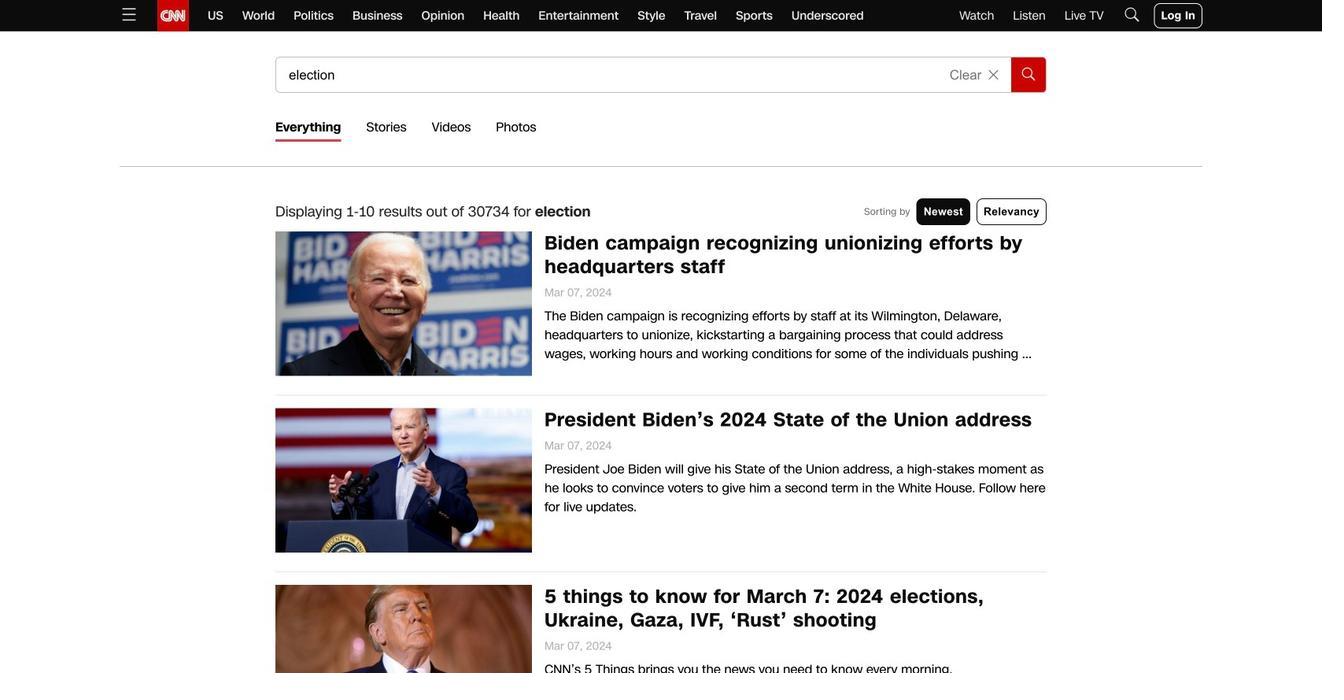 Task type: describe. For each thing, give the bounding box(es) containing it.
search image
[[1019, 62, 1039, 82]]

open menu icon image
[[120, 5, 139, 24]]



Task type: locate. For each thing, give the bounding box(es) containing it.
None text field
[[276, 57, 936, 92]]

ui add 2 image
[[982, 63, 1006, 87]]

search icon image
[[1123, 5, 1142, 24]]



Task type: vqa. For each thing, say whether or not it's contained in the screenshot.
ui add 2 image
yes



